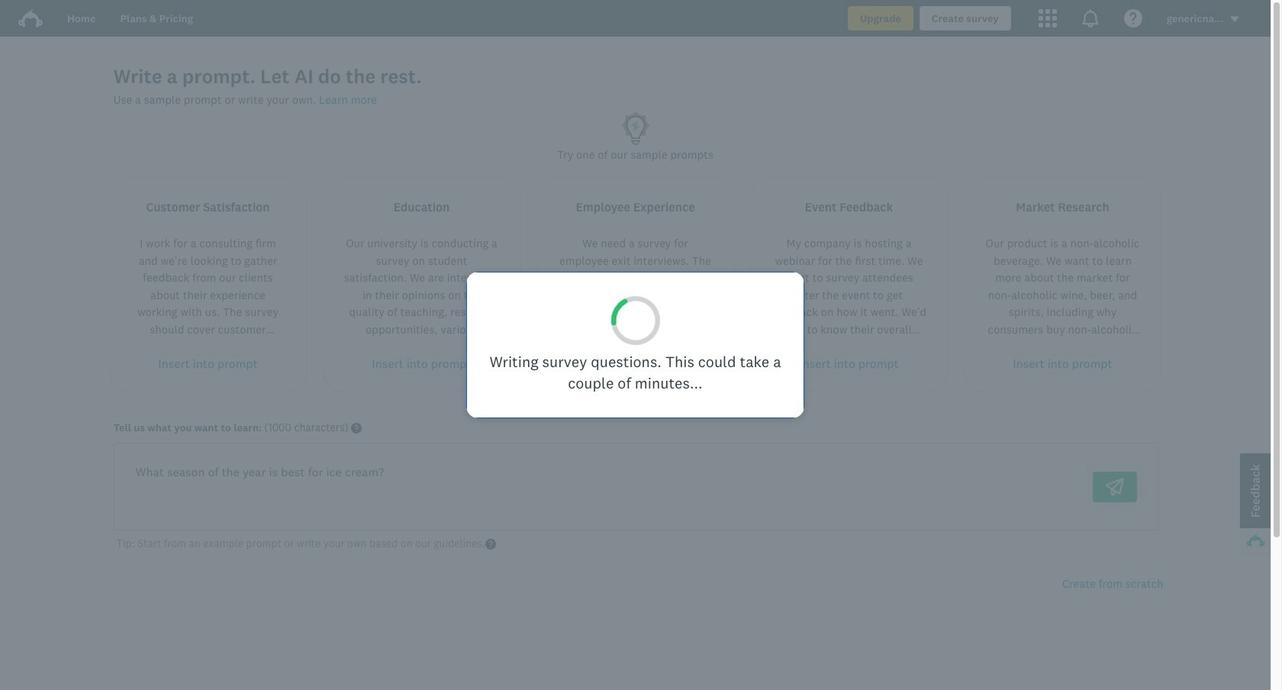 Task type: vqa. For each thing, say whether or not it's contained in the screenshot.
the topmost Hover for help content 'icon'
yes



Task type: describe. For each thing, give the bounding box(es) containing it.
1 brand logo image from the top
[[18, 6, 43, 31]]



Task type: locate. For each thing, give the bounding box(es) containing it.
None text field
[[123, 453, 1075, 521]]

brand logo image
[[18, 6, 43, 31], [18, 9, 43, 27]]

progress image
[[608, 293, 663, 348], [608, 293, 663, 348]]

light bulb with lightning bolt inside showing a new idea image
[[617, 109, 654, 146]]

dropdown arrow icon image
[[1230, 14, 1241, 25], [1231, 17, 1239, 22]]

notification center icon image
[[1082, 9, 1100, 27]]

hover for help content image
[[485, 539, 496, 550]]

airplane icon that submits your build survey with ai prompt image
[[1106, 478, 1124, 496], [1106, 478, 1124, 496]]

products icon image
[[1039, 9, 1057, 27], [1039, 9, 1057, 27]]

progress bar
[[608, 293, 663, 348]]

hover for help content image
[[351, 423, 362, 434]]

2 brand logo image from the top
[[18, 9, 43, 27]]

help icon image
[[1124, 9, 1143, 27]]



